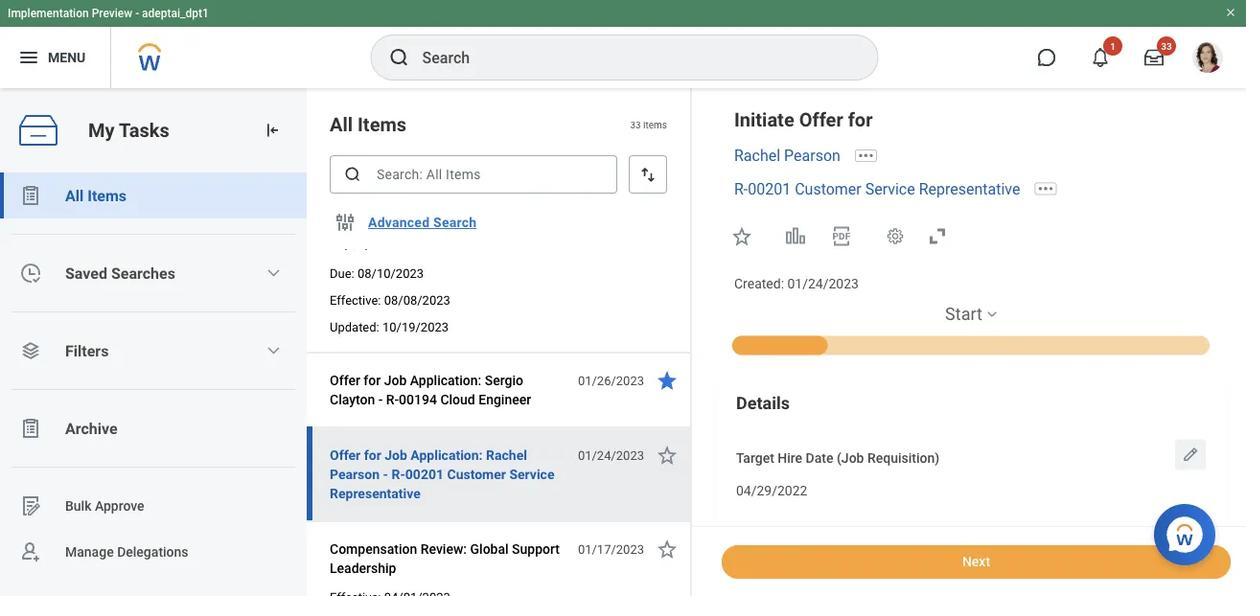 Task type: locate. For each thing, give the bounding box(es) containing it.
0 vertical spatial representative
[[919, 180, 1020, 198]]

0 vertical spatial 33
[[1161, 40, 1172, 52]]

1 horizontal spatial star image
[[730, 225, 753, 248]]

management
[[445, 217, 525, 233]]

review employee contracts: lena jung - apprentice office management on 08/08/2023
[[330, 198, 566, 252]]

customer up global
[[447, 466, 506, 482]]

job up 00194
[[384, 372, 407, 388]]

edit image
[[1181, 445, 1200, 464]]

00201
[[748, 180, 791, 198], [405, 466, 444, 482]]

1 vertical spatial all
[[65, 186, 84, 205]]

search image
[[388, 46, 411, 69], [343, 165, 362, 184]]

33 left items
[[630, 119, 641, 130]]

representative
[[919, 180, 1020, 198], [330, 486, 421, 501]]

0 horizontal spatial search image
[[343, 165, 362, 184]]

all right transformation import image
[[330, 113, 353, 136]]

clipboard image up clock check icon at the top left of page
[[19, 184, 42, 207]]

0 horizontal spatial 33
[[630, 119, 641, 130]]

inbox large image
[[1145, 48, 1164, 67]]

compensation
[[330, 541, 417, 557]]

chevron down image
[[266, 266, 281, 281], [266, 343, 281, 359]]

archive button
[[0, 405, 307, 452]]

01/24/2023 down 01/26/2023
[[578, 448, 644, 463]]

0 vertical spatial chevron down image
[[266, 266, 281, 281]]

‎- right clayton on the bottom left
[[378, 392, 383, 407]]

apprentice
[[338, 217, 403, 233]]

1 horizontal spatial representative
[[919, 180, 1020, 198]]

1 vertical spatial representative
[[330, 486, 421, 501]]

implementation preview -   adeptai_dpt1
[[8, 7, 209, 20]]

manage delegations
[[65, 544, 188, 560]]

1 vertical spatial pearson
[[330, 466, 380, 482]]

00201 down 00194
[[405, 466, 444, 482]]

0 vertical spatial -
[[135, 7, 139, 20]]

0 vertical spatial star image
[[730, 225, 753, 248]]

- right preview
[[135, 7, 139, 20]]

01/24/2023 down view printable version (pdf) "image"
[[787, 276, 859, 292]]

33
[[1161, 40, 1172, 52], [630, 119, 641, 130]]

1 horizontal spatial all items
[[330, 113, 406, 136]]

details element
[[715, 375, 1227, 596]]

2 vertical spatial for
[[364, 447, 381, 463]]

0 horizontal spatial items
[[87, 186, 127, 205]]

rachel
[[734, 147, 780, 165], [486, 447, 527, 463]]

clipboard image for archive
[[19, 417, 42, 440]]

for up the r-00201 customer service representative link
[[848, 108, 873, 131]]

08/08/2023 down apprentice
[[330, 236, 401, 252]]

service up support
[[509, 466, 555, 482]]

star image up 'created:'
[[730, 225, 753, 248]]

33 for 33 items
[[630, 119, 641, 130]]

1 vertical spatial ‎-
[[383, 466, 388, 482]]

rachel down engineer
[[486, 447, 527, 463]]

1 vertical spatial star image
[[656, 538, 679, 561]]

1 horizontal spatial items
[[358, 113, 406, 136]]

offer inside offer for job application: sergio clayton ‎- r-00194 cloud engineer
[[330, 372, 360, 388]]

1 vertical spatial items
[[87, 186, 127, 205]]

clipboard image inside all items button
[[19, 184, 42, 207]]

0 vertical spatial ‎-
[[378, 392, 383, 407]]

customer
[[795, 180, 862, 198], [447, 466, 506, 482]]

search
[[433, 214, 477, 230]]

r- inside offer for job application: sergio clayton ‎- r-00194 cloud engineer
[[386, 392, 399, 407]]

1 vertical spatial customer
[[447, 466, 506, 482]]

1 vertical spatial all items
[[65, 186, 127, 205]]

1 horizontal spatial rachel
[[734, 147, 780, 165]]

04/29/2022 text field
[[736, 472, 808, 505]]

all items up the review
[[330, 113, 406, 136]]

r-
[[734, 180, 748, 198], [386, 392, 399, 407], [392, 466, 405, 482]]

application: down cloud
[[411, 447, 483, 463]]

1 clipboard image from the top
[[19, 184, 42, 207]]

0 vertical spatial 08/08/2023
[[330, 236, 401, 252]]

1 horizontal spatial pearson
[[784, 147, 841, 165]]

08/08/2023
[[330, 236, 401, 252], [384, 293, 450, 307]]

01/24/2023
[[787, 276, 859, 292], [578, 448, 644, 463]]

chevron down image for filters
[[266, 343, 281, 359]]

all
[[330, 113, 353, 136], [65, 186, 84, 205]]

service
[[865, 180, 915, 198], [509, 466, 555, 482]]

1 vertical spatial service
[[509, 466, 555, 482]]

0 vertical spatial offer
[[799, 108, 843, 131]]

1 horizontal spatial -
[[330, 217, 334, 233]]

01/24/2023 inside item list element
[[578, 448, 644, 463]]

08/08/2023 up 10/19/2023
[[384, 293, 450, 307]]

00201 down rachel pearson
[[748, 180, 791, 198]]

0 horizontal spatial all items
[[65, 186, 127, 205]]

configure image
[[334, 211, 357, 234]]

job
[[384, 372, 407, 388], [385, 447, 407, 463]]

‎- up compensation
[[383, 466, 388, 482]]

offer for offer for job application: rachel pearson ‎- r-00201 customer service representative
[[330, 447, 361, 463]]

jung
[[536, 198, 566, 214]]

created:
[[734, 276, 784, 292]]

1 vertical spatial application:
[[411, 447, 483, 463]]

33 inside button
[[1161, 40, 1172, 52]]

0 vertical spatial application:
[[410, 372, 482, 388]]

clipboard image left archive
[[19, 417, 42, 440]]

star image right 01/26/2023
[[656, 369, 679, 392]]

service inside offer for job application: rachel pearson ‎- r-00201 customer service representative
[[509, 466, 555, 482]]

‎- inside offer for job application: sergio clayton ‎- r-00194 cloud engineer
[[378, 392, 383, 407]]

close environment banner image
[[1225, 7, 1237, 18]]

0 vertical spatial clipboard image
[[19, 184, 42, 207]]

1 vertical spatial search image
[[343, 165, 362, 184]]

33 items
[[630, 119, 667, 130]]

offer inside offer for job application: rachel pearson ‎- r-00201 customer service representative
[[330, 447, 361, 463]]

application: inside offer for job application: sergio clayton ‎- r-00194 cloud engineer
[[410, 372, 482, 388]]

0 vertical spatial job
[[384, 372, 407, 388]]

1 vertical spatial clipboard image
[[19, 417, 42, 440]]

0 vertical spatial search image
[[388, 46, 411, 69]]

effective: 08/08/2023
[[330, 293, 450, 307]]

01/17/2023
[[578, 542, 644, 556]]

saved searches button
[[0, 250, 307, 296]]

for for offer for job application: rachel pearson ‎- r-00201 customer service representative
[[364, 447, 381, 463]]

list
[[0, 173, 307, 575]]

for down clayton on the bottom left
[[364, 447, 381, 463]]

r- right clayton on the bottom left
[[386, 392, 399, 407]]

‎-
[[378, 392, 383, 407], [383, 466, 388, 482]]

representative up compensation
[[330, 486, 421, 501]]

fullscreen image
[[926, 225, 949, 248]]

0 vertical spatial 01/24/2023
[[787, 276, 859, 292]]

0 horizontal spatial -
[[135, 7, 139, 20]]

start button
[[945, 302, 982, 325]]

1 horizontal spatial 01/24/2023
[[787, 276, 859, 292]]

0 vertical spatial service
[[865, 180, 915, 198]]

1 vertical spatial for
[[364, 372, 381, 388]]

1 horizontal spatial 33
[[1161, 40, 1172, 52]]

0 vertical spatial items
[[358, 113, 406, 136]]

implementation
[[8, 7, 89, 20]]

bulk approve link
[[0, 483, 307, 529]]

created: 01/24/2023
[[734, 276, 859, 292]]

compensation review: global support leadership button
[[330, 538, 567, 580]]

‎- for clayton
[[378, 392, 383, 407]]

justify image
[[17, 46, 40, 69]]

all items down my
[[65, 186, 127, 205]]

items inside button
[[87, 186, 127, 205]]

0 horizontal spatial all
[[65, 186, 84, 205]]

pearson down clayton on the bottom left
[[330, 466, 380, 482]]

all up "saved"
[[65, 186, 84, 205]]

menu banner
[[0, 0, 1246, 88]]

support
[[512, 541, 560, 557]]

r- down rachel pearson
[[734, 180, 748, 198]]

details
[[736, 393, 790, 413]]

offer up clayton on the bottom left
[[330, 372, 360, 388]]

for inside offer for job application: sergio clayton ‎- r-00194 cloud engineer
[[364, 372, 381, 388]]

0 vertical spatial all
[[330, 113, 353, 136]]

0 vertical spatial for
[[848, 108, 873, 131]]

user plus image
[[19, 541, 42, 564]]

clipboard image for all items
[[19, 184, 42, 207]]

date
[[806, 450, 834, 466]]

profile logan mcneil image
[[1193, 42, 1223, 77]]

customer up view printable version (pdf) "image"
[[795, 180, 862, 198]]

0 horizontal spatial rachel
[[486, 447, 527, 463]]

job inside offer for job application: rachel pearson ‎- r-00201 customer service representative
[[385, 447, 407, 463]]

service up the 'gear' "image"
[[865, 180, 915, 198]]

sergio
[[485, 372, 523, 388]]

0 horizontal spatial 01/24/2023
[[578, 448, 644, 463]]

rachel pearson link
[[734, 147, 841, 165]]

1 vertical spatial r-
[[386, 392, 399, 407]]

1 vertical spatial star image
[[656, 369, 679, 392]]

1 chevron down image from the top
[[266, 266, 281, 281]]

manage
[[65, 544, 114, 560]]

r- down 00194
[[392, 466, 405, 482]]

items
[[358, 113, 406, 136], [87, 186, 127, 205]]

04/29/2022
[[736, 483, 808, 499]]

star image right 01/17/2023
[[656, 538, 679, 561]]

1 horizontal spatial all
[[330, 113, 353, 136]]

-
[[135, 7, 139, 20], [330, 217, 334, 233]]

rachel down initiate
[[734, 147, 780, 165]]

offer down clayton on the bottom left
[[330, 447, 361, 463]]

1 vertical spatial job
[[385, 447, 407, 463]]

star image left target
[[656, 444, 679, 467]]

customer inside offer for job application: rachel pearson ‎- r-00201 customer service representative
[[447, 466, 506, 482]]

pearson down the initiate offer for
[[784, 147, 841, 165]]

‎- for pearson
[[383, 466, 388, 482]]

1 star image from the top
[[656, 444, 679, 467]]

offer
[[799, 108, 843, 131], [330, 372, 360, 388], [330, 447, 361, 463]]

1 vertical spatial rachel
[[486, 447, 527, 463]]

start
[[945, 304, 982, 324]]

2 vertical spatial r-
[[392, 466, 405, 482]]

1 horizontal spatial service
[[865, 180, 915, 198]]

- inside menu banner
[[135, 7, 139, 20]]

0 vertical spatial star image
[[656, 444, 679, 467]]

application: for customer
[[411, 447, 483, 463]]

1 vertical spatial offer
[[330, 372, 360, 388]]

bulk
[[65, 498, 92, 514]]

star image
[[656, 444, 679, 467], [656, 538, 679, 561]]

0 vertical spatial all items
[[330, 113, 406, 136]]

1 vertical spatial 33
[[630, 119, 641, 130]]

review:
[[421, 541, 467, 557]]

job down 00194
[[385, 447, 407, 463]]

0 horizontal spatial customer
[[447, 466, 506, 482]]

1 vertical spatial -
[[330, 217, 334, 233]]

star image
[[730, 225, 753, 248], [656, 369, 679, 392]]

for
[[848, 108, 873, 131], [364, 372, 381, 388], [364, 447, 381, 463]]

0 horizontal spatial pearson
[[330, 466, 380, 482]]

representative up fullscreen icon
[[919, 180, 1020, 198]]

target
[[736, 450, 774, 466]]

application:
[[410, 372, 482, 388], [411, 447, 483, 463]]

1 vertical spatial chevron down image
[[266, 343, 281, 359]]

1 vertical spatial 01/24/2023
[[578, 448, 644, 463]]

1 horizontal spatial 00201
[[748, 180, 791, 198]]

perspective image
[[19, 339, 42, 362]]

job inside offer for job application: sergio clayton ‎- r-00194 cloud engineer
[[384, 372, 407, 388]]

1 vertical spatial 00201
[[405, 466, 444, 482]]

bulk approve
[[65, 498, 144, 514]]

0 horizontal spatial star image
[[656, 369, 679, 392]]

job for 00201
[[385, 447, 407, 463]]

10/19/2023
[[382, 320, 449, 334]]

engineer
[[479, 392, 531, 407]]

chevron down image inside filters dropdown button
[[266, 343, 281, 359]]

2 vertical spatial offer
[[330, 447, 361, 463]]

tasks
[[119, 119, 169, 141]]

pearson
[[784, 147, 841, 165], [330, 466, 380, 482]]

2 clipboard image from the top
[[19, 417, 42, 440]]

33 inside item list element
[[630, 119, 641, 130]]

clipboard image
[[19, 184, 42, 207], [19, 417, 42, 440]]

representative inside offer for job application: rachel pearson ‎- r-00201 customer service representative
[[330, 486, 421, 501]]

for for offer for job application: sergio clayton ‎- r-00194 cloud engineer
[[364, 372, 381, 388]]

Search Workday  search field
[[422, 36, 838, 79]]

items down my
[[87, 186, 127, 205]]

items up employee
[[358, 113, 406, 136]]

0 horizontal spatial service
[[509, 466, 555, 482]]

searches
[[111, 264, 175, 282]]

r- inside offer for job application: rachel pearson ‎- r-00201 customer service representative
[[392, 466, 405, 482]]

- down the review
[[330, 217, 334, 233]]

initiate offer for
[[734, 108, 873, 131]]

0 horizontal spatial representative
[[330, 486, 421, 501]]

application: up cloud
[[410, 372, 482, 388]]

start navigation
[[715, 302, 1227, 355]]

r- for offer for job application: rachel pearson ‎- r-00201 customer service representative
[[392, 466, 405, 482]]

offer up rachel pearson link at the top right
[[799, 108, 843, 131]]

33 left profile logan mcneil image in the right top of the page
[[1161, 40, 1172, 52]]

item list element
[[307, 88, 692, 596]]

next button
[[722, 545, 1231, 579]]

clipboard image inside archive button
[[19, 417, 42, 440]]

application: inside offer for job application: rachel pearson ‎- r-00201 customer service representative
[[411, 447, 483, 463]]

‎- inside offer for job application: rachel pearson ‎- r-00201 customer service representative
[[383, 466, 388, 482]]

1 horizontal spatial customer
[[795, 180, 862, 198]]

(job
[[837, 450, 864, 466]]

2 chevron down image from the top
[[266, 343, 281, 359]]

for inside offer for job application: rachel pearson ‎- r-00201 customer service representative
[[364, 447, 381, 463]]

0 horizontal spatial 00201
[[405, 466, 444, 482]]

r- for offer for job application: sergio clayton ‎- r-00194 cloud engineer
[[386, 392, 399, 407]]

for up clayton on the bottom left
[[364, 372, 381, 388]]



Task type: vqa. For each thing, say whether or not it's contained in the screenshot.
17 items
no



Task type: describe. For each thing, give the bounding box(es) containing it.
contracts:
[[438, 198, 500, 214]]

my tasks
[[88, 119, 169, 141]]

archive
[[65, 419, 118, 438]]

transformation import image
[[263, 121, 282, 140]]

manage delegations link
[[0, 529, 307, 575]]

my tasks element
[[0, 88, 307, 596]]

updated: 10/19/2023
[[330, 320, 449, 334]]

view related information image
[[784, 225, 807, 248]]

star image inside item list element
[[656, 369, 679, 392]]

all inside item list element
[[330, 113, 353, 136]]

sort image
[[638, 165, 658, 184]]

r-00201 customer service representative link
[[734, 180, 1020, 198]]

all items button
[[0, 173, 307, 219]]

review
[[330, 198, 372, 214]]

list containing all items
[[0, 173, 307, 575]]

0 vertical spatial rachel
[[734, 147, 780, 165]]

offer for job application: rachel pearson ‎- r-00201 customer service representative
[[330, 447, 555, 501]]

filters
[[65, 342, 109, 360]]

target hire date (job requisition) element
[[736, 471, 808, 506]]

due:
[[330, 266, 354, 280]]

0 vertical spatial pearson
[[784, 147, 841, 165]]

01/26/2023
[[578, 373, 644, 388]]

chevron down image for saved searches
[[266, 266, 281, 281]]

adeptai_dpt1
[[142, 7, 209, 20]]

review employee contracts: lena jung - apprentice office management on 08/08/2023 button
[[330, 195, 567, 256]]

2 star image from the top
[[656, 538, 679, 561]]

approve
[[95, 498, 144, 514]]

saved
[[65, 264, 107, 282]]

00194
[[399, 392, 437, 407]]

menu button
[[0, 27, 110, 88]]

r-00201 customer service representative
[[734, 180, 1020, 198]]

08/10/2023
[[358, 266, 424, 280]]

gear image
[[886, 227, 905, 246]]

cloud
[[440, 392, 475, 407]]

0 vertical spatial r-
[[734, 180, 748, 198]]

all items inside button
[[65, 186, 127, 205]]

office
[[406, 217, 442, 233]]

hire
[[778, 450, 802, 466]]

clock check image
[[19, 262, 42, 285]]

delegations
[[117, 544, 188, 560]]

saved searches
[[65, 264, 175, 282]]

00201 inside offer for job application: rachel pearson ‎- r-00201 customer service representative
[[405, 466, 444, 482]]

advanced
[[368, 214, 430, 230]]

08/08/2023 inside review employee contracts: lena jung - apprentice office management on 08/08/2023
[[330, 236, 401, 252]]

preview
[[92, 7, 132, 20]]

advanced search button
[[360, 203, 484, 242]]

1 vertical spatial 08/08/2023
[[384, 293, 450, 307]]

all items inside item list element
[[330, 113, 406, 136]]

offer for job application: rachel pearson ‎- r-00201 customer service representative button
[[330, 444, 567, 505]]

offer for job application: sergio clayton ‎- r-00194 cloud engineer
[[330, 372, 531, 407]]

global
[[470, 541, 509, 557]]

rachel pearson
[[734, 147, 841, 165]]

clayton
[[330, 392, 375, 407]]

pearson inside offer for job application: rachel pearson ‎- r-00201 customer service representative
[[330, 466, 380, 482]]

1 horizontal spatial search image
[[388, 46, 411, 69]]

job for 00194
[[384, 372, 407, 388]]

advanced search
[[368, 214, 477, 230]]

33 for 33
[[1161, 40, 1172, 52]]

all inside button
[[65, 186, 84, 205]]

filters button
[[0, 328, 307, 374]]

requisition)
[[868, 450, 940, 466]]

offer for job application: sergio clayton ‎- r-00194 cloud engineer button
[[330, 369, 567, 411]]

rachel inside offer for job application: rachel pearson ‎- r-00201 customer service representative
[[486, 447, 527, 463]]

0 vertical spatial 00201
[[748, 180, 791, 198]]

compensation review: global support leadership
[[330, 541, 560, 576]]

due: 08/10/2023
[[330, 266, 424, 280]]

menu
[[48, 49, 86, 65]]

1 button
[[1079, 36, 1123, 79]]

my
[[88, 119, 115, 141]]

effective:
[[330, 293, 381, 307]]

0 vertical spatial customer
[[795, 180, 862, 198]]

lena
[[503, 198, 532, 214]]

items
[[643, 119, 667, 130]]

next
[[962, 554, 990, 570]]

application: for cloud
[[410, 372, 482, 388]]

on
[[528, 217, 543, 233]]

rename image
[[19, 495, 42, 518]]

1
[[1110, 40, 1116, 52]]

Search: All Items text field
[[330, 155, 617, 194]]

offer for offer for job application: sergio clayton ‎- r-00194 cloud engineer
[[330, 372, 360, 388]]

33 button
[[1133, 36, 1176, 79]]

notifications large image
[[1091, 48, 1110, 67]]

updated:
[[330, 320, 379, 334]]

view printable version (pdf) image
[[830, 225, 853, 248]]

target hire date (job requisition)
[[736, 450, 940, 466]]

- inside review employee contracts: lena jung - apprentice office management on 08/08/2023
[[330, 217, 334, 233]]

initiate
[[734, 108, 794, 131]]

employee
[[376, 198, 434, 214]]

leadership
[[330, 560, 396, 576]]

items inside item list element
[[358, 113, 406, 136]]



